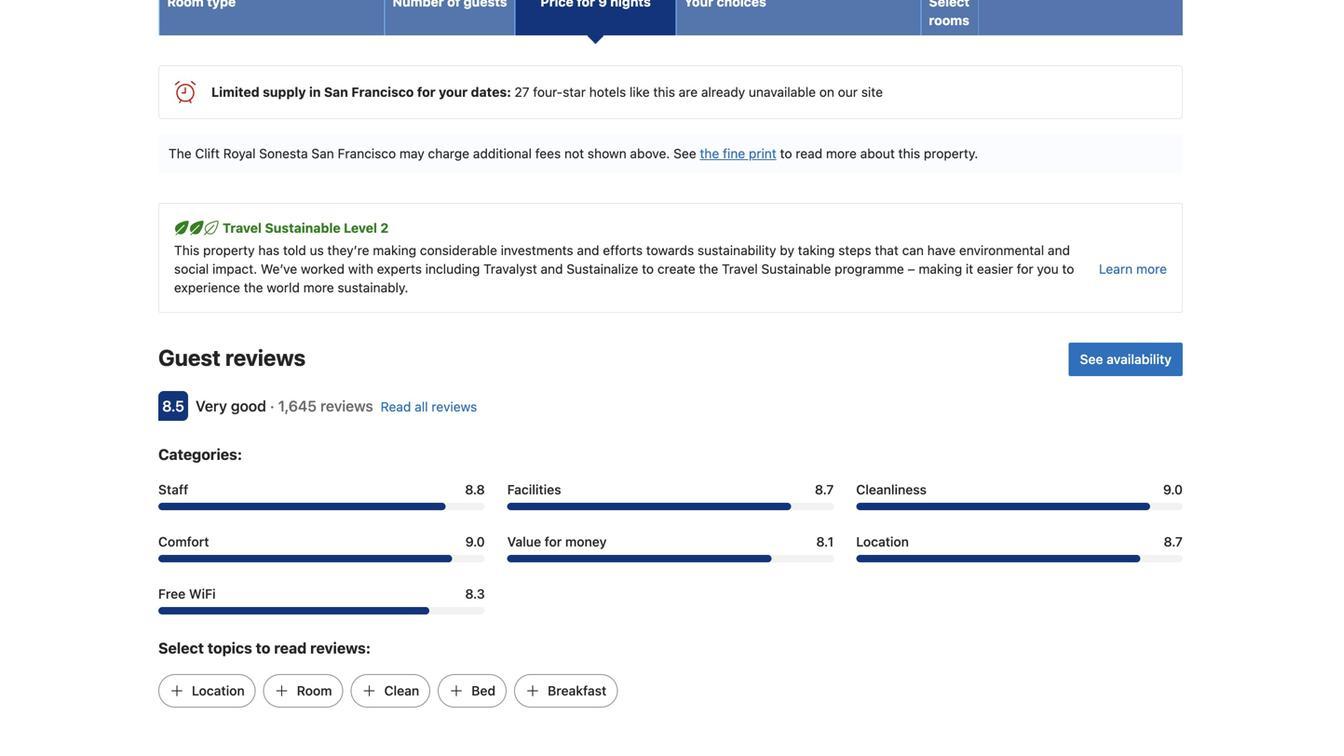 Task type: locate. For each thing, give the bounding box(es) containing it.
have
[[927, 243, 956, 258]]

1 vertical spatial select
[[158, 640, 204, 657]]

1 vertical spatial travel
[[722, 261, 758, 277]]

0 horizontal spatial more
[[303, 280, 334, 295]]

8.7 for facilities
[[815, 482, 834, 498]]

–
[[908, 261, 915, 277]]

reviews right "all"
[[432, 399, 477, 415]]

1 horizontal spatial sustainable
[[761, 261, 831, 277]]

the fine print link
[[700, 146, 777, 161]]

guest reviews
[[158, 345, 306, 371]]

towards
[[646, 243, 694, 258]]

0 vertical spatial san
[[324, 84, 348, 100]]

clean
[[384, 683, 419, 699]]

unavailable
[[749, 84, 816, 100]]

the
[[169, 146, 192, 161]]

considerable
[[420, 243, 497, 258]]

select for select rooms
[[929, 0, 970, 9]]

1 horizontal spatial select
[[929, 0, 970, 9]]

0 vertical spatial travel
[[223, 220, 262, 236]]

0 vertical spatial sustainable
[[265, 220, 341, 236]]

0 vertical spatial read
[[796, 146, 823, 161]]

0 vertical spatial location
[[856, 534, 909, 550]]

san right in at the top
[[324, 84, 348, 100]]

for right value
[[545, 534, 562, 550]]

1 vertical spatial this
[[898, 146, 920, 161]]

travel sustainable level 2
[[223, 220, 389, 236]]

1 vertical spatial see
[[1080, 352, 1103, 367]]

1 horizontal spatial making
[[919, 261, 962, 277]]

and down investments
[[541, 261, 563, 277]]

programme
[[835, 261, 904, 277]]

sustainable inside this property has told us they're making considerable investments and efforts towards sustainability by taking steps that can have environmental and social impact. we've worked with experts including travalyst and sustainalize to create the travel sustainable programme – making it easier for you to experience the world more sustainably.
[[761, 261, 831, 277]]

in
[[309, 84, 321, 100]]

and up you
[[1048, 243, 1070, 258]]

to right topics
[[256, 640, 270, 657]]

free wifi 8.3 meter
[[158, 607, 485, 615]]

1 vertical spatial san
[[311, 146, 334, 161]]

1 horizontal spatial reviews
[[320, 397, 373, 415]]

this property has told us they're making considerable investments and efforts towards sustainability by taking steps that can have environmental and social impact. we've worked with experts including travalyst and sustainalize to create the travel sustainable programme – making it easier for you to experience the world more sustainably.
[[174, 243, 1074, 295]]

we've
[[261, 261, 297, 277]]

this right about
[[898, 146, 920, 161]]

more left about
[[826, 146, 857, 161]]

francisco
[[351, 84, 414, 100], [338, 146, 396, 161]]

9.0
[[1163, 482, 1183, 498], [465, 534, 485, 550]]

above.
[[630, 146, 670, 161]]

shown
[[588, 146, 627, 161]]

told
[[283, 243, 306, 258]]

1 horizontal spatial 9.0
[[1163, 482, 1183, 498]]

0 horizontal spatial see
[[674, 146, 696, 161]]

comfort
[[158, 534, 209, 550]]

2 horizontal spatial for
[[1017, 261, 1033, 277]]

for left your
[[417, 84, 436, 100]]

0 horizontal spatial making
[[373, 243, 416, 258]]

travel inside this property has told us they're making considerable investments and efforts towards sustainability by taking steps that can have environmental and social impact. we've worked with experts including travalyst and sustainalize to create the travel sustainable programme – making it easier for you to experience the world more sustainably.
[[722, 261, 758, 277]]

value
[[507, 534, 541, 550]]

with
[[348, 261, 373, 277]]

the left "fine"
[[700, 146, 719, 161]]

1 vertical spatial 9.0
[[465, 534, 485, 550]]

making down have
[[919, 261, 962, 277]]

1 horizontal spatial this
[[898, 146, 920, 161]]

0 horizontal spatial 9.0
[[465, 534, 485, 550]]

investments
[[501, 243, 573, 258]]

fine
[[723, 146, 745, 161]]

for left you
[[1017, 261, 1033, 277]]

1 vertical spatial sustainable
[[761, 261, 831, 277]]

travel up the property
[[223, 220, 262, 236]]

including
[[425, 261, 480, 277]]

1 horizontal spatial 8.7
[[1164, 534, 1183, 550]]

on
[[819, 84, 834, 100]]

reviews up ·
[[225, 345, 306, 371]]

2 horizontal spatial more
[[1136, 261, 1167, 277]]

see left availability
[[1080, 352, 1103, 367]]

property
[[203, 243, 255, 258]]

francisco left may
[[338, 146, 396, 161]]

to right you
[[1062, 261, 1074, 277]]

1 horizontal spatial travel
[[722, 261, 758, 277]]

very
[[196, 397, 227, 415]]

money
[[565, 534, 607, 550]]

0 horizontal spatial select
[[158, 640, 204, 657]]

create
[[657, 261, 695, 277]]

by
[[780, 243, 794, 258]]

hotels
[[589, 84, 626, 100]]

the down impact.
[[244, 280, 263, 295]]

it
[[966, 261, 973, 277]]

reviews left read
[[320, 397, 373, 415]]

read
[[381, 399, 411, 415]]

breakfast
[[548, 683, 607, 699]]

location down topics
[[192, 683, 245, 699]]

they're
[[327, 243, 369, 258]]

select
[[929, 0, 970, 9], [158, 640, 204, 657]]

read
[[796, 146, 823, 161], [274, 640, 307, 657]]

location
[[856, 534, 909, 550], [192, 683, 245, 699]]

more down 'worked'
[[303, 280, 334, 295]]

and
[[577, 243, 599, 258], [1048, 243, 1070, 258], [541, 261, 563, 277]]

reviews
[[225, 345, 306, 371], [320, 397, 373, 415], [432, 399, 477, 415]]

all
[[415, 399, 428, 415]]

social
[[174, 261, 209, 277]]

8.8
[[465, 482, 485, 498]]

see
[[674, 146, 696, 161], [1080, 352, 1103, 367]]

0 vertical spatial select
[[929, 0, 970, 9]]

more
[[826, 146, 857, 161], [1136, 261, 1167, 277], [303, 280, 334, 295]]

0 horizontal spatial this
[[653, 84, 675, 100]]

us
[[310, 243, 324, 258]]

8.5
[[162, 397, 184, 415]]

1 vertical spatial 8.7
[[1164, 534, 1183, 550]]

0 horizontal spatial for
[[417, 84, 436, 100]]

0 vertical spatial see
[[674, 146, 696, 161]]

this left are
[[653, 84, 675, 100]]

0 vertical spatial 9.0
[[1163, 482, 1183, 498]]

0 horizontal spatial 8.7
[[815, 482, 834, 498]]

free wifi
[[158, 586, 216, 602]]

more inside this property has told us they're making considerable investments and efforts towards sustainability by taking steps that can have environmental and social impact. we've worked with experts including travalyst and sustainalize to create the travel sustainable programme – making it easier for you to experience the world more sustainably.
[[303, 280, 334, 295]]

more right learn
[[1136, 261, 1167, 277]]

experts
[[377, 261, 422, 277]]

and up sustainalize
[[577, 243, 599, 258]]

categories:
[[158, 446, 242, 464]]

1 horizontal spatial for
[[545, 534, 562, 550]]

the right create
[[699, 261, 718, 277]]

1 vertical spatial more
[[1136, 261, 1167, 277]]

making up experts
[[373, 243, 416, 258]]

the clift royal sonesta san francisco may charge additional fees not shown above. see the fine print to read more about this property.
[[169, 146, 978, 161]]

0 vertical spatial making
[[373, 243, 416, 258]]

scored 8.5 element
[[158, 391, 188, 421]]

2 vertical spatial more
[[303, 280, 334, 295]]

location 8.7 meter
[[856, 555, 1183, 563]]

read down free wifi 8.3 meter
[[274, 640, 307, 657]]

1 horizontal spatial read
[[796, 146, 823, 161]]

francisco right in at the top
[[351, 84, 414, 100]]

0 vertical spatial 8.7
[[815, 482, 834, 498]]

27
[[515, 84, 530, 100]]

to right "print"
[[780, 146, 792, 161]]

1 vertical spatial for
[[1017, 261, 1033, 277]]

read right "print"
[[796, 146, 823, 161]]

see right above.
[[674, 146, 696, 161]]

this
[[653, 84, 675, 100], [898, 146, 920, 161]]

not
[[564, 146, 584, 161]]

are
[[679, 84, 698, 100]]

2 horizontal spatial reviews
[[432, 399, 477, 415]]

to left create
[[642, 261, 654, 277]]

8.7
[[815, 482, 834, 498], [1164, 534, 1183, 550]]

the
[[700, 146, 719, 161], [699, 261, 718, 277], [244, 280, 263, 295]]

0 horizontal spatial read
[[274, 640, 307, 657]]

sustainable up told
[[265, 220, 341, 236]]

guest reviews element
[[158, 343, 1061, 373]]

1 vertical spatial francisco
[[338, 146, 396, 161]]

rated very good element
[[196, 397, 266, 415]]

1 horizontal spatial see
[[1080, 352, 1103, 367]]

select left topics
[[158, 640, 204, 657]]

san
[[324, 84, 348, 100], [311, 146, 334, 161]]

sustainable down "by"
[[761, 261, 831, 277]]

san right sonesta
[[311, 146, 334, 161]]

select up rooms
[[929, 0, 970, 9]]

learn more
[[1099, 261, 1167, 277]]

four-
[[533, 84, 563, 100]]

travel down sustainability
[[722, 261, 758, 277]]

0 vertical spatial the
[[700, 146, 719, 161]]

1 horizontal spatial location
[[856, 534, 909, 550]]

see availability button
[[1069, 343, 1183, 376]]

0 horizontal spatial travel
[[223, 220, 262, 236]]

to
[[780, 146, 792, 161], [642, 261, 654, 277], [1062, 261, 1074, 277], [256, 640, 270, 657]]

0 vertical spatial more
[[826, 146, 857, 161]]

facilities 8.7 meter
[[507, 503, 834, 511]]

1 vertical spatial location
[[192, 683, 245, 699]]

location down cleanliness
[[856, 534, 909, 550]]

environmental
[[959, 243, 1044, 258]]



Task type: vqa. For each thing, say whether or not it's contained in the screenshot.
the New in the FAQs about M Social Hotel Times Square New York
no



Task type: describe. For each thing, give the bounding box(es) containing it.
staff
[[158, 482, 188, 498]]

very good · 1,645 reviews
[[196, 397, 373, 415]]

efforts
[[603, 243, 643, 258]]

taking
[[798, 243, 835, 258]]

availability
[[1107, 352, 1172, 367]]

9.0 for cleanliness
[[1163, 482, 1183, 498]]

already
[[701, 84, 745, 100]]

limited
[[211, 84, 259, 100]]

2 horizontal spatial and
[[1048, 243, 1070, 258]]

worked
[[301, 261, 345, 277]]

more inside button
[[1136, 261, 1167, 277]]

learn more button
[[1099, 260, 1167, 279]]

impact.
[[212, 261, 257, 277]]

guest
[[158, 345, 221, 371]]

1 vertical spatial the
[[699, 261, 718, 277]]

our
[[838, 84, 858, 100]]

1 vertical spatial making
[[919, 261, 962, 277]]

select rooms
[[929, 0, 970, 28]]

0 vertical spatial this
[[653, 84, 675, 100]]

see inside button
[[1080, 352, 1103, 367]]

star
[[563, 84, 586, 100]]

bed
[[471, 683, 496, 699]]

rooms
[[929, 13, 970, 28]]

1 horizontal spatial and
[[577, 243, 599, 258]]

supply
[[263, 84, 306, 100]]

staff 8.8 meter
[[158, 503, 485, 511]]

cleanliness 9.0 meter
[[856, 503, 1183, 511]]

this
[[174, 243, 200, 258]]

8.1
[[816, 534, 834, 550]]

for inside this property has told us they're making considerable investments and efforts towards sustainability by taking steps that can have environmental and social impact. we've worked with experts including travalyst and sustainalize to create the travel sustainable programme – making it easier for you to experience the world more sustainably.
[[1017, 261, 1033, 277]]

fees
[[535, 146, 561, 161]]

review categories element
[[158, 444, 242, 466]]

that
[[875, 243, 899, 258]]

site
[[861, 84, 883, 100]]

experience
[[174, 280, 240, 295]]

can
[[902, 243, 924, 258]]

·
[[270, 397, 274, 415]]

sustainably.
[[338, 280, 408, 295]]

0 vertical spatial for
[[417, 84, 436, 100]]

additional
[[473, 146, 532, 161]]

royal
[[223, 146, 256, 161]]

travalyst
[[483, 261, 537, 277]]

2 vertical spatial the
[[244, 280, 263, 295]]

8.7 for location
[[1164, 534, 1183, 550]]

facilities
[[507, 482, 561, 498]]

0 vertical spatial francisco
[[351, 84, 414, 100]]

select topics to read reviews:
[[158, 640, 371, 657]]

about
[[860, 146, 895, 161]]

property.
[[924, 146, 978, 161]]

steps
[[838, 243, 871, 258]]

0 horizontal spatial reviews
[[225, 345, 306, 371]]

good
[[231, 397, 266, 415]]

level
[[344, 220, 377, 236]]

comfort 9.0 meter
[[158, 555, 485, 563]]

free
[[158, 586, 186, 602]]

sustainalize
[[567, 261, 638, 277]]

your
[[439, 84, 468, 100]]

see availability
[[1080, 352, 1172, 367]]

learn
[[1099, 261, 1133, 277]]

read all reviews
[[381, 399, 477, 415]]

you
[[1037, 261, 1059, 277]]

1 vertical spatial read
[[274, 640, 307, 657]]

0 horizontal spatial and
[[541, 261, 563, 277]]

0 horizontal spatial sustainable
[[265, 220, 341, 236]]

wifi
[[189, 586, 216, 602]]

2 vertical spatial for
[[545, 534, 562, 550]]

8.3
[[465, 586, 485, 602]]

9.0 for comfort
[[465, 534, 485, 550]]

may
[[399, 146, 424, 161]]

print
[[749, 146, 777, 161]]

topics
[[207, 640, 252, 657]]

sonesta
[[259, 146, 308, 161]]

cleanliness
[[856, 482, 927, 498]]

room
[[297, 683, 332, 699]]

like
[[630, 84, 650, 100]]

charge
[[428, 146, 469, 161]]

1 horizontal spatial more
[[826, 146, 857, 161]]

has
[[258, 243, 280, 258]]

dates:
[[471, 84, 511, 100]]

world
[[267, 280, 300, 295]]

clift
[[195, 146, 220, 161]]

select for select topics to read reviews:
[[158, 640, 204, 657]]

value for money 8.1 meter
[[507, 555, 834, 563]]

reviews:
[[310, 640, 371, 657]]

limited supply in san francisco for your dates: 27 four-star hotels like this are already unavailable on our site
[[211, 84, 883, 100]]

2
[[380, 220, 389, 236]]

0 horizontal spatial location
[[192, 683, 245, 699]]

value for money
[[507, 534, 607, 550]]



